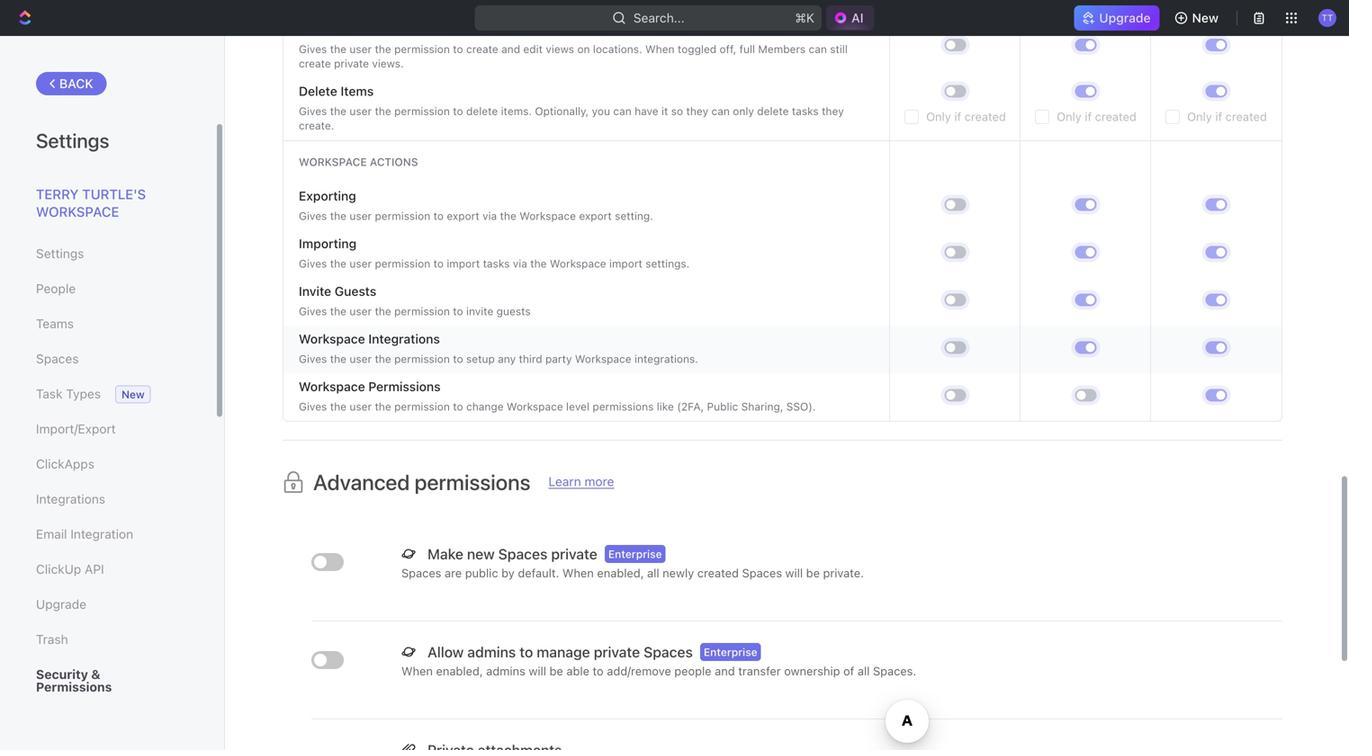 Task type: describe. For each thing, give the bounding box(es) containing it.
0 horizontal spatial enabled,
[[436, 665, 483, 678]]

optionally,
[[535, 105, 589, 118]]

learn more link
[[549, 474, 614, 489]]

items
[[341, 84, 374, 99]]

setup
[[466, 353, 495, 365]]

guests
[[497, 305, 531, 318]]

integrations inside the integrations link
[[36, 492, 105, 507]]

spaces link
[[36, 344, 179, 374]]

spaces inside settings element
[[36, 351, 79, 366]]

to inside the workspace integrations gives the user the permission to setup any third party workspace integrations.
[[453, 353, 463, 365]]

user inside importing gives the user permission to import tasks via the workspace import settings.
[[350, 257, 372, 270]]

people
[[36, 281, 76, 296]]

to inside create views gives the user the permission to create and edit views on locations. when toggled off, full members can still create private views.
[[453, 43, 463, 55]]

integrations inside the workspace integrations gives the user the permission to setup any third party workspace integrations.
[[368, 332, 440, 346]]

permission inside exporting gives the user permission to export via the workspace export setting.
[[375, 210, 430, 222]]

to inside workspace permissions gives the user the permission to change workspace level permissions like (2fa, public sharing, sso).
[[453, 400, 463, 413]]

spaces left private.
[[742, 566, 782, 580]]

clickup
[[36, 562, 81, 577]]

make
[[428, 546, 463, 563]]

new inside new 'button'
[[1192, 10, 1219, 25]]

user for items
[[350, 105, 372, 118]]

it
[[662, 105, 668, 118]]

teams
[[36, 316, 74, 331]]

sso).
[[786, 400, 816, 413]]

settings element
[[0, 36, 225, 751]]

party
[[545, 353, 572, 365]]

advanced
[[313, 470, 410, 495]]

permission for permissions
[[394, 400, 450, 413]]

integration
[[70, 527, 133, 542]]

setting.
[[615, 210, 653, 222]]

new
[[467, 546, 495, 563]]

3 only from the left
[[1187, 110, 1212, 123]]

newly
[[663, 566, 694, 580]]

invite
[[299, 284, 331, 299]]

1 import from the left
[[447, 257, 480, 270]]

default.
[[518, 566, 559, 580]]

exporting gives the user permission to export via the workspace export setting.
[[299, 188, 653, 222]]

to inside invite guests gives the user the permission to invite guests
[[453, 305, 463, 318]]

back
[[59, 76, 93, 91]]

are
[[445, 566, 462, 580]]

1 vertical spatial be
[[549, 665, 563, 678]]

have
[[635, 105, 658, 118]]

(2fa,
[[677, 400, 704, 413]]

invite
[[466, 305, 493, 318]]

1 they from the left
[[686, 105, 708, 118]]

settings link
[[36, 239, 179, 269]]

1 vertical spatial permissions
[[415, 470, 531, 495]]

ai button
[[826, 5, 874, 31]]

2 import from the left
[[609, 257, 643, 270]]

transfer
[[738, 665, 781, 678]]

new inside settings element
[[121, 388, 145, 401]]

permission inside importing gives the user permission to import tasks via the workspace import settings.
[[375, 257, 430, 270]]

search...
[[633, 10, 685, 25]]

when enabled, admins will be able to add/remove people and transfer ownership of all spaces.
[[401, 665, 916, 678]]

create.
[[299, 119, 334, 132]]

add/remove
[[607, 665, 671, 678]]

settings inside the settings link
[[36, 246, 84, 261]]

1 only if created from the left
[[926, 110, 1006, 123]]

new button
[[1167, 4, 1229, 32]]

&
[[91, 667, 100, 682]]

3 only if created from the left
[[1187, 110, 1267, 123]]

workspace actions
[[299, 156, 418, 168]]

off,
[[720, 43, 736, 55]]

allow admins to manage private spaces
[[428, 644, 693, 661]]

guests
[[335, 284, 376, 299]]

locations.
[[593, 43, 642, 55]]

tasks inside importing gives the user permission to import tasks via the workspace import settings.
[[483, 257, 510, 270]]

to left manage
[[520, 644, 533, 661]]

only
[[733, 105, 754, 118]]

ownership
[[784, 665, 840, 678]]

2 delete from the left
[[757, 105, 789, 118]]

gives inside importing gives the user permission to import tasks via the workspace import settings.
[[299, 257, 327, 270]]

workspace inside terry turtle's workspace
[[36, 204, 119, 220]]

security
[[36, 667, 88, 682]]

of
[[843, 665, 854, 678]]

permissions inside workspace permissions gives the user the permission to change workspace level permissions like (2fa, public sharing, sso).
[[593, 400, 654, 413]]

import/export link
[[36, 414, 179, 445]]

still
[[830, 43, 848, 55]]

public
[[707, 400, 738, 413]]

sharing,
[[741, 400, 783, 413]]

1 horizontal spatial when
[[562, 566, 594, 580]]

gives for workspace permissions
[[299, 400, 327, 413]]

create
[[299, 21, 339, 36]]

task
[[36, 387, 63, 401]]

gives inside exporting gives the user permission to export via the workspace export setting.
[[299, 210, 327, 222]]

0 vertical spatial all
[[647, 566, 659, 580]]

edit
[[523, 43, 543, 55]]

make new spaces private enterprise
[[428, 546, 662, 563]]

third
[[519, 353, 542, 365]]

permissions inside settings element
[[36, 680, 112, 695]]

and for views
[[501, 43, 520, 55]]

user for integrations
[[350, 353, 372, 365]]

1 settings from the top
[[36, 129, 109, 152]]

tt
[[1322, 12, 1333, 23]]

spaces down make
[[401, 566, 441, 580]]

0 horizontal spatial when
[[401, 665, 433, 678]]

delete
[[299, 84, 337, 99]]

full
[[739, 43, 755, 55]]

private inside create views gives the user the permission to create and edit views on locations. when toggled off, full members can still create private views.
[[334, 57, 369, 70]]

workspace inside exporting gives the user permission to export via the workspace export setting.
[[519, 210, 576, 222]]

importing gives the user permission to import tasks via the workspace import settings.
[[299, 236, 690, 270]]

0 vertical spatial admins
[[467, 644, 516, 661]]

2 they from the left
[[822, 105, 844, 118]]

able
[[566, 665, 589, 678]]

settings.
[[646, 257, 690, 270]]

2 only if created from the left
[[1057, 110, 1137, 123]]

trash link
[[36, 625, 179, 655]]

exporting
[[299, 188, 356, 203]]

clickup api
[[36, 562, 104, 577]]

clickapps
[[36, 457, 94, 472]]

security & permissions
[[36, 667, 112, 695]]

1 horizontal spatial will
[[785, 566, 803, 580]]

people
[[674, 665, 712, 678]]

more
[[585, 474, 614, 489]]

email
[[36, 527, 67, 542]]

workspace integrations gives the user the permission to setup any third party workspace integrations.
[[299, 332, 698, 365]]

any
[[498, 353, 516, 365]]

permission for integrations
[[394, 353, 450, 365]]

toggled
[[678, 43, 717, 55]]

spaces.
[[873, 665, 916, 678]]

views.
[[372, 57, 404, 70]]

gives for workspace integrations
[[299, 353, 327, 365]]

people link
[[36, 274, 179, 304]]

private.
[[823, 566, 864, 580]]



Task type: locate. For each thing, give the bounding box(es) containing it.
1 vertical spatial admins
[[486, 665, 525, 678]]

clickup api link
[[36, 554, 179, 585]]

1 horizontal spatial all
[[858, 665, 870, 678]]

when inside create views gives the user the permission to create and edit views on locations. when toggled off, full members can still create private views.
[[645, 43, 675, 55]]

5 user from the top
[[350, 305, 372, 318]]

export
[[447, 210, 479, 222], [579, 210, 612, 222]]

user for permissions
[[350, 400, 372, 413]]

1 export from the left
[[447, 210, 479, 222]]

user
[[350, 43, 372, 55], [350, 105, 372, 118], [350, 210, 372, 222], [350, 257, 372, 270], [350, 305, 372, 318], [350, 353, 372, 365], [350, 400, 372, 413]]

all
[[647, 566, 659, 580], [858, 665, 870, 678]]

delete right only
[[757, 105, 789, 118]]

0 horizontal spatial upgrade link
[[36, 590, 179, 620]]

0 horizontal spatial and
[[501, 43, 520, 55]]

when down make new spaces private enterprise
[[562, 566, 594, 580]]

2 if from the left
[[1085, 110, 1092, 123]]

0 vertical spatial be
[[806, 566, 820, 580]]

1 horizontal spatial they
[[822, 105, 844, 118]]

gives inside the workspace integrations gives the user the permission to setup any third party workspace integrations.
[[299, 353, 327, 365]]

gives inside invite guests gives the user the permission to invite guests
[[299, 305, 327, 318]]

1 horizontal spatial tasks
[[792, 105, 819, 118]]

delete items gives the user the permission to delete items. optionally, you can have it so they can only delete tasks they create.
[[299, 84, 844, 132]]

permissions
[[593, 400, 654, 413], [415, 470, 531, 495]]

admins down the 'allow admins to manage private spaces'
[[486, 665, 525, 678]]

gives inside create views gives the user the permission to create and edit views on locations. when toggled off, full members can still create private views.
[[299, 43, 327, 55]]

1 vertical spatial private
[[551, 546, 597, 563]]

trash
[[36, 632, 68, 647]]

enterprise up spaces are public by default. when enabled, all newly created spaces will be private.
[[608, 548, 662, 561]]

1 only from the left
[[926, 110, 951, 123]]

integrations link
[[36, 484, 179, 515]]

0 horizontal spatial will
[[529, 665, 546, 678]]

1 vertical spatial create
[[299, 57, 331, 70]]

gives for invite guests
[[299, 305, 327, 318]]

private up default.
[[551, 546, 597, 563]]

manage
[[537, 644, 590, 661]]

enabled, down allow
[[436, 665, 483, 678]]

permission up actions
[[394, 105, 450, 118]]

permission inside invite guests gives the user the permission to invite guests
[[394, 305, 450, 318]]

1 horizontal spatial via
[[513, 257, 527, 270]]

1 user from the top
[[350, 43, 372, 55]]

0 vertical spatial enabled,
[[597, 566, 644, 580]]

only
[[926, 110, 951, 123], [1057, 110, 1082, 123], [1187, 110, 1212, 123]]

like
[[657, 400, 674, 413]]

6 gives from the top
[[299, 353, 327, 365]]

enterprise inside make new spaces private enterprise
[[608, 548, 662, 561]]

gives
[[299, 43, 327, 55], [299, 105, 327, 118], [299, 210, 327, 222], [299, 257, 327, 270], [299, 305, 327, 318], [299, 353, 327, 365], [299, 400, 327, 413]]

spaces up by
[[498, 546, 548, 563]]

spaces down teams
[[36, 351, 79, 366]]

1 horizontal spatial only
[[1057, 110, 1082, 123]]

7 gives from the top
[[299, 400, 327, 413]]

0 vertical spatial tasks
[[792, 105, 819, 118]]

0 vertical spatial settings
[[36, 129, 109, 152]]

upgrade down clickup
[[36, 597, 86, 612]]

import
[[447, 257, 480, 270], [609, 257, 643, 270]]

the
[[330, 43, 346, 55], [375, 43, 391, 55], [330, 105, 346, 118], [375, 105, 391, 118], [330, 210, 346, 222], [500, 210, 516, 222], [330, 257, 346, 270], [530, 257, 547, 270], [330, 305, 346, 318], [375, 305, 391, 318], [330, 353, 346, 365], [375, 353, 391, 365], [330, 400, 346, 413], [375, 400, 391, 413]]

1 vertical spatial enabled,
[[436, 665, 483, 678]]

to left edit
[[453, 43, 463, 55]]

user inside exporting gives the user permission to export via the workspace export setting.
[[350, 210, 372, 222]]

upgrade inside settings element
[[36, 597, 86, 612]]

1 delete from the left
[[466, 105, 498, 118]]

0 horizontal spatial only
[[926, 110, 951, 123]]

they right so
[[686, 105, 708, 118]]

to left setup
[[453, 353, 463, 365]]

tt button
[[1313, 4, 1342, 32]]

1 horizontal spatial upgrade link
[[1074, 5, 1160, 31]]

3 user from the top
[[350, 210, 372, 222]]

1 horizontal spatial upgrade
[[1099, 10, 1151, 25]]

import/export
[[36, 422, 116, 437]]

3 if from the left
[[1215, 110, 1222, 123]]

be left private.
[[806, 566, 820, 580]]

integrations down invite guests gives the user the permission to invite guests
[[368, 332, 440, 346]]

0 vertical spatial permissions
[[368, 379, 441, 394]]

0 horizontal spatial all
[[647, 566, 659, 580]]

1 vertical spatial when
[[562, 566, 594, 580]]

to inside exporting gives the user permission to export via the workspace export setting.
[[433, 210, 444, 222]]

3 gives from the top
[[299, 210, 327, 222]]

0 vertical spatial will
[[785, 566, 803, 580]]

upgrade link up trash link
[[36, 590, 179, 620]]

permissions left like
[[593, 400, 654, 413]]

permission inside workspace permissions gives the user the permission to change workspace level permissions like (2fa, public sharing, sso).
[[394, 400, 450, 413]]

tasks inside delete items gives the user the permission to delete items. optionally, you can have it so they can only delete tasks they create.
[[792, 105, 819, 118]]

user inside invite guests gives the user the permission to invite guests
[[350, 305, 372, 318]]

1 vertical spatial upgrade
[[36, 597, 86, 612]]

permissions up new at the bottom
[[415, 470, 531, 495]]

when
[[645, 43, 675, 55], [562, 566, 594, 580], [401, 665, 433, 678]]

1 horizontal spatial export
[[579, 210, 612, 222]]

1 vertical spatial settings
[[36, 246, 84, 261]]

permission up invite guests gives the user the permission to invite guests
[[375, 257, 430, 270]]

and for enabled,
[[715, 665, 735, 678]]

1 horizontal spatial enterprise
[[704, 646, 758, 659]]

enterprise up transfer
[[704, 646, 758, 659]]

enabled, left newly on the bottom
[[597, 566, 644, 580]]

created
[[965, 110, 1006, 123], [1095, 110, 1137, 123], [1226, 110, 1267, 123], [697, 566, 739, 580]]

spaces are public by default. when enabled, all newly created spaces will be private.
[[401, 566, 864, 580]]

and
[[501, 43, 520, 55], [715, 665, 735, 678]]

2 only from the left
[[1057, 110, 1082, 123]]

1 horizontal spatial delete
[[757, 105, 789, 118]]

4 user from the top
[[350, 257, 372, 270]]

1 vertical spatial enterprise
[[704, 646, 758, 659]]

to up invite guests gives the user the permission to invite guests
[[433, 257, 444, 270]]

to left items.
[[453, 105, 463, 118]]

1 gives from the top
[[299, 43, 327, 55]]

0 horizontal spatial upgrade
[[36, 597, 86, 612]]

permission inside create views gives the user the permission to create and edit views on locations. when toggled off, full members can still create private views.
[[394, 43, 450, 55]]

1 vertical spatial integrations
[[36, 492, 105, 507]]

teams link
[[36, 309, 179, 339]]

upgrade link left new 'button'
[[1074, 5, 1160, 31]]

1 horizontal spatial and
[[715, 665, 735, 678]]

import left settings.
[[609, 257, 643, 270]]

so
[[671, 105, 683, 118]]

0 vertical spatial new
[[1192, 10, 1219, 25]]

to right able
[[593, 665, 604, 678]]

0 horizontal spatial new
[[121, 388, 145, 401]]

views
[[546, 43, 574, 55]]

⌘k
[[795, 10, 815, 25]]

admins
[[467, 644, 516, 661], [486, 665, 525, 678]]

when down allow
[[401, 665, 433, 678]]

permission inside the workspace integrations gives the user the permission to setup any third party workspace integrations.
[[394, 353, 450, 365]]

2 horizontal spatial can
[[809, 43, 827, 55]]

0 vertical spatial permissions
[[593, 400, 654, 413]]

user inside delete items gives the user the permission to delete items. optionally, you can have it so they can only delete tasks they create.
[[350, 105, 372, 118]]

1 horizontal spatial enabled,
[[597, 566, 644, 580]]

types
[[66, 387, 101, 401]]

2 vertical spatial private
[[594, 644, 640, 661]]

1 horizontal spatial create
[[466, 43, 498, 55]]

can left only
[[711, 105, 730, 118]]

delete
[[466, 105, 498, 118], [757, 105, 789, 118]]

0 horizontal spatial they
[[686, 105, 708, 118]]

0 horizontal spatial via
[[482, 210, 497, 222]]

clickapps link
[[36, 449, 179, 480]]

items.
[[501, 105, 532, 118]]

importing
[[299, 236, 357, 251]]

and left edit
[[501, 43, 520, 55]]

1 horizontal spatial can
[[711, 105, 730, 118]]

1 horizontal spatial if
[[1085, 110, 1092, 123]]

permission up views.
[[394, 43, 450, 55]]

can left still
[[809, 43, 827, 55]]

when down "search..."
[[645, 43, 675, 55]]

0 horizontal spatial integrations
[[36, 492, 105, 507]]

1 horizontal spatial new
[[1192, 10, 1219, 25]]

task types
[[36, 387, 101, 401]]

spaces
[[36, 351, 79, 366], [498, 546, 548, 563], [401, 566, 441, 580], [742, 566, 782, 580], [644, 644, 693, 661]]

user inside create views gives the user the permission to create and edit views on locations. when toggled off, full members can still create private views.
[[350, 43, 372, 55]]

0 vertical spatial create
[[466, 43, 498, 55]]

user for guests
[[350, 305, 372, 318]]

export up importing gives the user permission to import tasks via the workspace import settings. at the top of the page
[[447, 210, 479, 222]]

1 vertical spatial via
[[513, 257, 527, 270]]

0 vertical spatial upgrade link
[[1074, 5, 1160, 31]]

2 vertical spatial when
[[401, 665, 433, 678]]

to inside delete items gives the user the permission to delete items. optionally, you can have it so they can only delete tasks they create.
[[453, 105, 463, 118]]

api
[[85, 562, 104, 577]]

can right you
[[613, 105, 632, 118]]

upgrade link inside settings element
[[36, 590, 179, 620]]

by
[[501, 566, 515, 580]]

0 horizontal spatial only if created
[[926, 110, 1006, 123]]

permission left the invite
[[394, 305, 450, 318]]

permission left setup
[[394, 353, 450, 365]]

0 horizontal spatial create
[[299, 57, 331, 70]]

to left change
[[453, 400, 463, 413]]

user for views
[[350, 43, 372, 55]]

tasks up the invite
[[483, 257, 510, 270]]

0 vertical spatial and
[[501, 43, 520, 55]]

1 vertical spatial and
[[715, 665, 735, 678]]

2 horizontal spatial if
[[1215, 110, 1222, 123]]

2 horizontal spatial only if created
[[1187, 110, 1267, 123]]

to inside importing gives the user permission to import tasks via the workspace import settings.
[[433, 257, 444, 270]]

user inside workspace permissions gives the user the permission to change workspace level permissions like (2fa, public sharing, sso).
[[350, 400, 372, 413]]

upgrade left new 'button'
[[1099, 10, 1151, 25]]

advanced permissions
[[313, 470, 531, 495]]

on
[[577, 43, 590, 55]]

create up the delete
[[299, 57, 331, 70]]

and right people
[[715, 665, 735, 678]]

tasks right only
[[792, 105, 819, 118]]

0 vertical spatial upgrade
[[1099, 10, 1151, 25]]

2 settings from the top
[[36, 246, 84, 261]]

can
[[809, 43, 827, 55], [613, 105, 632, 118], [711, 105, 730, 118]]

permissions down trash
[[36, 680, 112, 695]]

spaces up 'when enabled, admins will be able to add/remove people and transfer ownership of all spaces.'
[[644, 644, 693, 661]]

permission for guests
[[394, 305, 450, 318]]

0 horizontal spatial permissions
[[36, 680, 112, 695]]

they down still
[[822, 105, 844, 118]]

1 vertical spatial will
[[529, 665, 546, 678]]

import up the invite
[[447, 257, 480, 270]]

1 vertical spatial permissions
[[36, 680, 112, 695]]

settings up terry
[[36, 129, 109, 152]]

to left the invite
[[453, 305, 463, 318]]

be down the 'allow admins to manage private spaces'
[[549, 665, 563, 678]]

and inside create views gives the user the permission to create and edit views on locations. when toggled off, full members can still create private views.
[[501, 43, 520, 55]]

email integration link
[[36, 519, 179, 550]]

0 vertical spatial enterprise
[[608, 548, 662, 561]]

integrations.
[[635, 353, 698, 365]]

6 user from the top
[[350, 353, 372, 365]]

they
[[686, 105, 708, 118], [822, 105, 844, 118]]

1 vertical spatial upgrade link
[[36, 590, 179, 620]]

1 vertical spatial all
[[858, 665, 870, 678]]

gives inside workspace permissions gives the user the permission to change workspace level permissions like (2fa, public sharing, sso).
[[299, 400, 327, 413]]

gives inside delete items gives the user the permission to delete items. optionally, you can have it so they can only delete tasks they create.
[[299, 105, 327, 118]]

private up items in the top left of the page
[[334, 57, 369, 70]]

2 export from the left
[[579, 210, 612, 222]]

permission for items
[[394, 105, 450, 118]]

0 vertical spatial when
[[645, 43, 675, 55]]

members
[[758, 43, 806, 55]]

0 horizontal spatial import
[[447, 257, 480, 270]]

1 horizontal spatial integrations
[[368, 332, 440, 346]]

permission down actions
[[375, 210, 430, 222]]

private
[[334, 57, 369, 70], [551, 546, 597, 563], [594, 644, 640, 661]]

1 if from the left
[[954, 110, 961, 123]]

all left newly on the bottom
[[647, 566, 659, 580]]

delete left items.
[[466, 105, 498, 118]]

all right the of
[[858, 665, 870, 678]]

2 user from the top
[[350, 105, 372, 118]]

public
[[465, 566, 498, 580]]

1 horizontal spatial permissions
[[368, 379, 441, 394]]

turtle's
[[82, 186, 146, 202]]

permissions down invite guests gives the user the permission to invite guests
[[368, 379, 441, 394]]

learn more
[[549, 474, 614, 489]]

be
[[806, 566, 820, 580], [549, 665, 563, 678]]

user inside the workspace integrations gives the user the permission to setup any third party workspace integrations.
[[350, 353, 372, 365]]

will
[[785, 566, 803, 580], [529, 665, 546, 678]]

0 horizontal spatial tasks
[[483, 257, 510, 270]]

new
[[1192, 10, 1219, 25], [121, 388, 145, 401]]

5 gives from the top
[[299, 305, 327, 318]]

via up importing gives the user permission to import tasks via the workspace import settings. at the top of the page
[[482, 210, 497, 222]]

1 horizontal spatial only if created
[[1057, 110, 1137, 123]]

can inside create views gives the user the permission to create and edit views on locations. when toggled off, full members can still create private views.
[[809, 43, 827, 55]]

2 horizontal spatial only
[[1187, 110, 1212, 123]]

upgrade
[[1099, 10, 1151, 25], [36, 597, 86, 612]]

via up guests
[[513, 257, 527, 270]]

permission left change
[[394, 400, 450, 413]]

terry
[[36, 186, 79, 202]]

1 vertical spatial tasks
[[483, 257, 510, 270]]

integrations
[[368, 332, 440, 346], [36, 492, 105, 507]]

0 horizontal spatial if
[[954, 110, 961, 123]]

actions
[[370, 156, 418, 168]]

invite guests gives the user the permission to invite guests
[[299, 284, 531, 318]]

2 gives from the top
[[299, 105, 327, 118]]

0 vertical spatial integrations
[[368, 332, 440, 346]]

0 horizontal spatial permissions
[[415, 470, 531, 495]]

via inside exporting gives the user permission to export via the workspace export setting.
[[482, 210, 497, 222]]

admins right allow
[[467, 644, 516, 661]]

settings up people at the left top of page
[[36, 246, 84, 261]]

change
[[466, 400, 504, 413]]

gives for create views
[[299, 43, 327, 55]]

permission for views
[[394, 43, 450, 55]]

2 horizontal spatial when
[[645, 43, 675, 55]]

via inside importing gives the user permission to import tasks via the workspace import settings.
[[513, 257, 527, 270]]

enterprise
[[608, 548, 662, 561], [704, 646, 758, 659]]

workspace inside importing gives the user permission to import tasks via the workspace import settings.
[[550, 257, 606, 270]]

0 vertical spatial via
[[482, 210, 497, 222]]

1 horizontal spatial permissions
[[593, 400, 654, 413]]

1 horizontal spatial be
[[806, 566, 820, 580]]

to up importing gives the user permission to import tasks via the workspace import settings. at the top of the page
[[433, 210, 444, 222]]

0 horizontal spatial be
[[549, 665, 563, 678]]

4 gives from the top
[[299, 257, 327, 270]]

0 vertical spatial private
[[334, 57, 369, 70]]

private up the add/remove
[[594, 644, 640, 661]]

integrations down clickapps
[[36, 492, 105, 507]]

permissions inside workspace permissions gives the user the permission to change workspace level permissions like (2fa, public sharing, sso).
[[368, 379, 441, 394]]

create views gives the user the permission to create and edit views on locations. when toggled off, full members can still create private views.
[[299, 21, 848, 70]]

1 vertical spatial new
[[121, 388, 145, 401]]

0 horizontal spatial delete
[[466, 105, 498, 118]]

settings
[[36, 129, 109, 152], [36, 246, 84, 261]]

will left private.
[[785, 566, 803, 580]]

7 user from the top
[[350, 400, 372, 413]]

views
[[342, 21, 377, 36]]

0 horizontal spatial can
[[613, 105, 632, 118]]

upgrade link
[[1074, 5, 1160, 31], [36, 590, 179, 620]]

create left edit
[[466, 43, 498, 55]]

terry turtle's workspace
[[36, 186, 146, 220]]

level
[[566, 400, 590, 413]]

security & permissions link
[[36, 660, 179, 703]]

0 horizontal spatial enterprise
[[608, 548, 662, 561]]

gives for delete items
[[299, 105, 327, 118]]

allow
[[428, 644, 464, 661]]

email integration
[[36, 527, 133, 542]]

permission inside delete items gives the user the permission to delete items. optionally, you can have it so they can only delete tasks they create.
[[394, 105, 450, 118]]

1 horizontal spatial import
[[609, 257, 643, 270]]

will down the 'allow admins to manage private spaces'
[[529, 665, 546, 678]]

0 horizontal spatial export
[[447, 210, 479, 222]]

export left setting. on the top left of the page
[[579, 210, 612, 222]]



Task type: vqa. For each thing, say whether or not it's contained in the screenshot.


